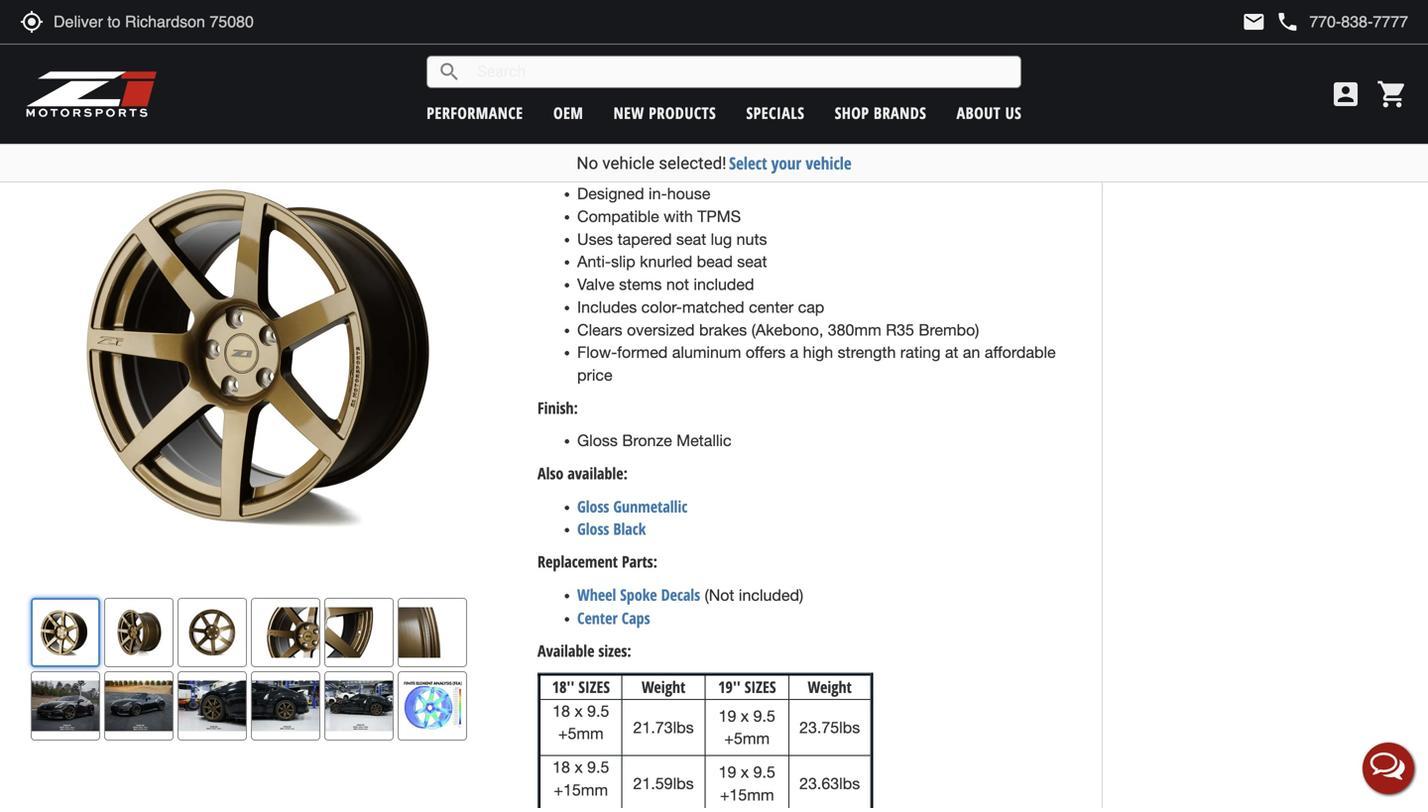 Task type: describe. For each thing, give the bounding box(es) containing it.
19 x 9.5 +15mm
[[719, 763, 776, 804]]

mail link
[[1242, 10, 1266, 34]]

offers
[[746, 343, 786, 362]]

x for 19 x 9.5 +15mm
[[741, 763, 749, 782]]

select
[[729, 152, 767, 175]]

phone
[[1276, 10, 1300, 34]]

ask a question about this product
[[1179, 83, 1367, 102]]

3 gloss from the top
[[577, 519, 609, 540]]

nuts
[[737, 230, 767, 248]]

cap
[[798, 298, 825, 316]]

about us link
[[957, 102, 1022, 124]]

black
[[613, 519, 646, 540]]

18 for 18 x 9.5 +5mm
[[553, 702, 570, 721]]

114.3
[[603, 71, 643, 90]]

selected!
[[659, 153, 727, 173]]

19 for 19 x 9.5 +5mm
[[719, 707, 737, 725]]

pattern
[[673, 71, 724, 90]]

meets
[[577, 139, 621, 158]]

shop
[[835, 102, 870, 124]]

replacement
[[538, 551, 618, 572]]

included)
[[739, 586, 804, 605]]

/
[[662, 139, 667, 158]]

oem
[[553, 102, 584, 124]]

1 horizontal spatial vehicle
[[806, 152, 852, 175]]

spoke
[[620, 584, 657, 606]]

sizes for 18'' sizes
[[579, 677, 610, 698]]

new products
[[614, 102, 716, 124]]

performance
[[427, 102, 523, 124]]

new
[[614, 102, 644, 124]]

slip
[[611, 253, 636, 271]]

+5mm for 19
[[725, 730, 770, 748]]

standards
[[700, 139, 771, 158]]

center caps link
[[577, 607, 650, 629]]

18 for 18 x 9.5 +15mm
[[553, 758, 570, 777]]

gunmetallic
[[613, 496, 688, 517]]

available:
[[568, 463, 628, 484]]

no vehicle selected! select your vehicle
[[577, 152, 852, 175]]

uses
[[577, 230, 613, 248]]

690kg
[[577, 117, 621, 135]]

shopping_cart link
[[1372, 78, 1409, 110]]

5
[[577, 71, 586, 90]]

search
[[438, 60, 462, 84]]

9.5 for 19 x 9.5 +5mm
[[754, 707, 776, 725]]

includes
[[577, 298, 637, 316]]

23.75lbs
[[800, 718, 860, 737]]

add_shopping_cart add to cart
[[1205, 30, 1313, 54]]

features:
[[538, 37, 595, 58]]

house
[[667, 185, 711, 203]]

not
[[666, 275, 689, 294]]

shopping_cart
[[1377, 78, 1409, 110]]

+15mm for 19
[[720, 786, 774, 804]]

a
[[1201, 83, 1209, 102]]

high
[[803, 343, 833, 362]]

compatible
[[577, 207, 659, 226]]

19 x 9.5 +5mm
[[719, 707, 776, 748]]

matched
[[682, 298, 745, 316]]

19''
[[718, 677, 741, 698]]

also
[[538, 463, 564, 484]]

ask a question about this product link
[[1118, 75, 1400, 110]]

load
[[626, 117, 656, 135]]

shop brands
[[835, 102, 927, 124]]

0 vertical spatial rating
[[661, 117, 701, 135]]

in-
[[649, 185, 667, 203]]

1 weight from the left
[[642, 677, 686, 698]]

available
[[538, 640, 595, 662]]

2 weight from the left
[[808, 677, 852, 698]]

also available:
[[538, 463, 628, 484]]

1 vertical spatial seat
[[737, 253, 767, 271]]

anti-
[[577, 253, 611, 271]]

sizes for 19'' sizes
[[745, 677, 776, 698]]

product
[[1326, 83, 1367, 102]]

this
[[1301, 83, 1322, 102]]

66.1mm
[[577, 94, 635, 112]]

9.5 for 18 x 9.5 +15mm
[[587, 758, 609, 777]]

x inside 5 x 114.3 lug pattern 66.1mm hub bore 690kg load rating meets jwl / via standards light-weight design designed in-house compatible with tpms uses tapered seat lug nuts anti-slip knurled bead seat valve stems not included includes color-matched center cap clears oversized brakes (akebono, 380mm r35 brembo) flow-formed aluminum offers a high strength rating at an affordable price
[[591, 71, 599, 90]]

us
[[1005, 102, 1022, 124]]

specials link
[[746, 102, 805, 124]]

sizes:
[[599, 640, 632, 662]]

x for 18 x 9.5 +5mm
[[575, 702, 583, 721]]

via
[[671, 139, 696, 158]]

add_shopping_cart
[[1205, 30, 1229, 54]]

affordable
[[985, 343, 1056, 362]]

18 x 9.5 +15mm
[[553, 758, 609, 799]]

available sizes:
[[538, 640, 632, 662]]

wheel spoke decals (not included) center caps
[[577, 584, 804, 629]]

0 horizontal spatial lug
[[647, 71, 669, 90]]

finish:
[[538, 397, 578, 418]]

weight
[[619, 162, 666, 180]]

about us
[[957, 102, 1022, 124]]

oversized
[[627, 321, 695, 339]]



Task type: vqa. For each thing, say whether or not it's contained in the screenshot.
Air Intakes link
no



Task type: locate. For each thing, give the bounding box(es) containing it.
tpms
[[698, 207, 741, 226]]

19 inside 19 x 9.5 +15mm
[[719, 763, 737, 782]]

sizes
[[579, 677, 610, 698], [745, 677, 776, 698]]

0 vertical spatial 19
[[719, 707, 737, 725]]

finish: gloss bronze metallic
[[538, 397, 732, 450]]

21.59lbs
[[633, 775, 694, 793]]

0 vertical spatial seat
[[676, 230, 706, 248]]

products
[[649, 102, 716, 124]]

9.5 for 19 x 9.5 +15mm
[[754, 763, 776, 782]]

weight up 23.75lbs
[[808, 677, 852, 698]]

specials
[[746, 102, 805, 124]]

0 horizontal spatial rating
[[661, 117, 701, 135]]

metallic
[[677, 432, 732, 450]]

x down 19'' sizes
[[741, 707, 749, 725]]

vehicle inside no vehicle selected! select your vehicle
[[603, 153, 655, 173]]

9.5 inside 18 x 9.5 +15mm
[[587, 758, 609, 777]]

9.5 down 18 x 9.5 +5mm in the left of the page
[[587, 758, 609, 777]]

an
[[963, 343, 980, 362]]

designed
[[577, 185, 644, 203]]

brembo)
[[919, 321, 980, 339]]

jwl
[[626, 139, 657, 158]]

bronze
[[622, 432, 672, 450]]

formed
[[617, 343, 668, 362]]

mail phone
[[1242, 10, 1300, 34]]

380mm
[[828, 321, 882, 339]]

center
[[749, 298, 794, 316]]

1 vertical spatial rating
[[901, 343, 941, 362]]

+15mm down 19 x 9.5 +5mm
[[720, 786, 774, 804]]

about left us
[[957, 102, 1001, 124]]

x down 19 x 9.5 +5mm
[[741, 763, 749, 782]]

shop brands link
[[835, 102, 927, 124]]

vehicle up designed
[[603, 153, 655, 173]]

1 horizontal spatial +15mm
[[720, 786, 774, 804]]

x inside 18 x 9.5 +15mm
[[575, 758, 583, 777]]

1 vertical spatial about
[[957, 102, 1001, 124]]

1 horizontal spatial +5mm
[[725, 730, 770, 748]]

gloss up available:
[[577, 432, 618, 450]]

9.5 down 18'' sizes on the left bottom of page
[[587, 702, 609, 721]]

0 horizontal spatial seat
[[676, 230, 706, 248]]

mail
[[1242, 10, 1266, 34]]

decals
[[661, 584, 700, 606]]

rating up the via
[[661, 117, 701, 135]]

(akebono,
[[752, 321, 824, 339]]

1 vertical spatial 18
[[553, 758, 570, 777]]

lug up hub
[[647, 71, 669, 90]]

hub
[[640, 94, 667, 112]]

light-
[[577, 162, 619, 180]]

0 vertical spatial lug
[[647, 71, 669, 90]]

at
[[945, 343, 959, 362]]

18 down 18 x 9.5 +5mm in the left of the page
[[553, 758, 570, 777]]

about left this
[[1264, 83, 1297, 102]]

19'' sizes
[[718, 677, 776, 698]]

0 horizontal spatial +5mm
[[558, 725, 604, 743]]

1 horizontal spatial sizes
[[745, 677, 776, 698]]

weight up 21.73lbs
[[642, 677, 686, 698]]

18
[[553, 702, 570, 721], [553, 758, 570, 777]]

0 horizontal spatial vehicle
[[603, 153, 655, 173]]

(not
[[705, 586, 735, 605]]

+5mm up 19 x 9.5 +15mm on the right bottom
[[725, 730, 770, 748]]

1 horizontal spatial weight
[[808, 677, 852, 698]]

1 horizontal spatial rating
[[901, 343, 941, 362]]

+5mm for 18
[[558, 725, 604, 743]]

1 sizes from the left
[[579, 677, 610, 698]]

gloss up "gloss black" link
[[577, 496, 609, 517]]

parts:
[[622, 551, 658, 572]]

caps
[[622, 607, 650, 629]]

included
[[694, 275, 754, 294]]

my_location
[[20, 10, 44, 34]]

no
[[577, 153, 598, 173]]

9.5 inside 19 x 9.5 +15mm
[[754, 763, 776, 782]]

strength
[[838, 343, 896, 362]]

replacement parts:
[[538, 551, 658, 572]]

2 sizes from the left
[[745, 677, 776, 698]]

+15mm down 18 x 9.5 +5mm in the left of the page
[[554, 781, 608, 799]]

x inside 19 x 9.5 +5mm
[[741, 707, 749, 725]]

+5mm up 18 x 9.5 +15mm
[[558, 725, 604, 743]]

2 18 from the top
[[553, 758, 570, 777]]

9.5 inside 19 x 9.5 +5mm
[[754, 707, 776, 725]]

19 down 19 x 9.5 +5mm
[[719, 763, 737, 782]]

knurled
[[640, 253, 693, 271]]

18 inside 18 x 9.5 +5mm
[[553, 702, 570, 721]]

0 vertical spatial 18
[[553, 702, 570, 721]]

5 x 114.3 lug pattern 66.1mm hub bore 690kg load rating meets jwl / via standards light-weight design designed in-house compatible with tpms uses tapered seat lug nuts anti-slip knurled bead seat valve stems not included includes color-matched center cap clears oversized brakes (akebono, 380mm r35 brembo) flow-formed aluminum offers a high strength rating at an affordable price
[[577, 71, 1056, 384]]

0 vertical spatial about
[[1264, 83, 1297, 102]]

0 horizontal spatial sizes
[[579, 677, 610, 698]]

18 x 9.5 +5mm
[[553, 702, 609, 743]]

19 down 19''
[[719, 707, 737, 725]]

1 horizontal spatial seat
[[737, 253, 767, 271]]

x for 18 x 9.5 +15mm
[[575, 758, 583, 777]]

18 down 18''
[[553, 702, 570, 721]]

2 19 from the top
[[719, 763, 737, 782]]

gloss gunmetallic link
[[577, 496, 688, 517]]

a
[[790, 343, 799, 362]]

0 horizontal spatial +15mm
[[554, 781, 608, 799]]

sizes right 18''
[[579, 677, 610, 698]]

19
[[719, 707, 737, 725], [719, 763, 737, 782]]

gloss gunmetallic gloss black
[[577, 496, 688, 540]]

flow-
[[577, 343, 617, 362]]

1 gloss from the top
[[577, 432, 618, 450]]

1 vertical spatial gloss
[[577, 496, 609, 517]]

2 gloss from the top
[[577, 496, 609, 517]]

9.5 inside 18 x 9.5 +5mm
[[587, 702, 609, 721]]

vehicle right your
[[806, 152, 852, 175]]

1 horizontal spatial lug
[[711, 230, 732, 248]]

lug down tpms
[[711, 230, 732, 248]]

1 19 from the top
[[719, 707, 737, 725]]

aluminum
[[672, 343, 741, 362]]

seat down nuts
[[737, 253, 767, 271]]

brakes
[[699, 321, 747, 339]]

new products link
[[614, 102, 716, 124]]

+15mm
[[554, 781, 608, 799], [720, 786, 774, 804]]

rating
[[661, 117, 701, 135], [901, 343, 941, 362]]

1 vertical spatial 19
[[719, 763, 737, 782]]

price
[[577, 366, 613, 384]]

1 18 from the top
[[553, 702, 570, 721]]

x for 19 x 9.5 +5mm
[[741, 707, 749, 725]]

x inside 19 x 9.5 +15mm
[[741, 763, 749, 782]]

0 horizontal spatial weight
[[642, 677, 686, 698]]

19 inside 19 x 9.5 +5mm
[[719, 707, 737, 725]]

2 vertical spatial gloss
[[577, 519, 609, 540]]

rating down r35
[[901, 343, 941, 362]]

+15mm for 18
[[554, 781, 608, 799]]

about
[[1264, 83, 1297, 102], [957, 102, 1001, 124]]

account_box link
[[1325, 78, 1367, 110]]

21.73lbs
[[633, 718, 694, 737]]

to
[[1265, 30, 1280, 54]]

18 inside 18 x 9.5 +15mm
[[553, 758, 570, 777]]

+5mm inside 18 x 9.5 +5mm
[[558, 725, 604, 743]]

0 horizontal spatial about
[[957, 102, 1001, 124]]

23.63lbs
[[800, 775, 860, 793]]

Search search field
[[462, 57, 1021, 87]]

question
[[1212, 83, 1261, 102]]

gloss inside finish: gloss bronze metallic
[[577, 432, 618, 450]]

gloss black link
[[577, 519, 646, 540]]

x down 18 x 9.5 +5mm in the left of the page
[[575, 758, 583, 777]]

sizes right 19''
[[745, 677, 776, 698]]

+15mm inside 18 x 9.5 +15mm
[[554, 781, 608, 799]]

lug
[[647, 71, 669, 90], [711, 230, 732, 248]]

seat
[[676, 230, 706, 248], [737, 253, 767, 271]]

+15mm inside 19 x 9.5 +15mm
[[720, 786, 774, 804]]

x right 5
[[591, 71, 599, 90]]

cart
[[1284, 30, 1313, 54]]

+5mm inside 19 x 9.5 +5mm
[[725, 730, 770, 748]]

x inside 18 x 9.5 +5mm
[[575, 702, 583, 721]]

phone link
[[1276, 10, 1409, 34]]

gloss
[[577, 432, 618, 450], [577, 496, 609, 517], [577, 519, 609, 540]]

0 vertical spatial gloss
[[577, 432, 618, 450]]

9.5 for 18 x 9.5 +5mm
[[587, 702, 609, 721]]

bead
[[697, 253, 733, 271]]

gloss up replacement parts:
[[577, 519, 609, 540]]

seat down with at the top of the page
[[676, 230, 706, 248]]

1 horizontal spatial about
[[1264, 83, 1297, 102]]

tapered
[[618, 230, 672, 248]]

9.5 down 19'' sizes
[[754, 707, 776, 725]]

brands
[[874, 102, 927, 124]]

z1 motorsports logo image
[[25, 69, 158, 119]]

19 for 19 x 9.5 +15mm
[[719, 763, 737, 782]]

9.5
[[587, 702, 609, 721], [754, 707, 776, 725], [587, 758, 609, 777], [754, 763, 776, 782]]

9.5 down 19 x 9.5 +5mm
[[754, 763, 776, 782]]

1 vertical spatial lug
[[711, 230, 732, 248]]

your
[[772, 152, 802, 175]]

x down 18'' sizes on the left bottom of page
[[575, 702, 583, 721]]



